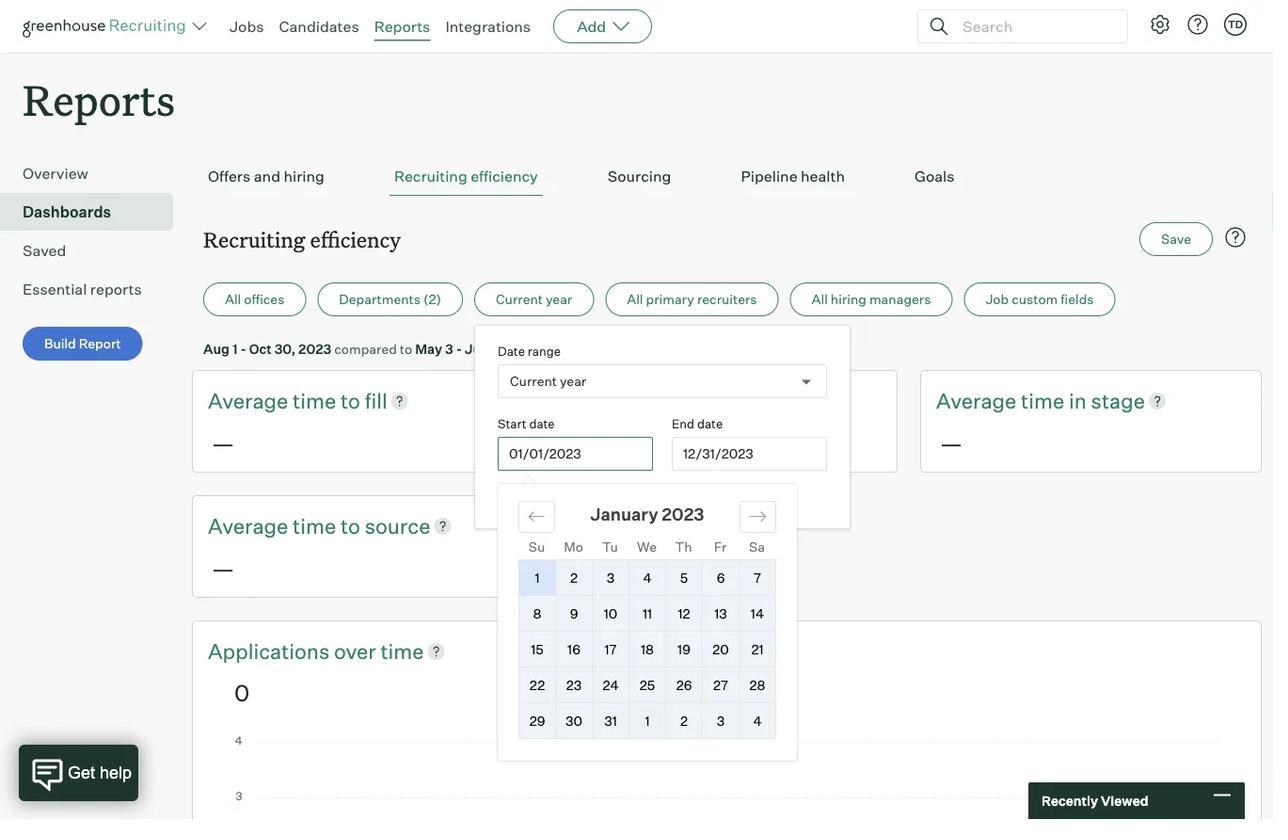 Task type: describe. For each thing, give the bounding box(es) containing it.
17
[[605, 641, 617, 658]]

move backward to switch to the previous month image
[[528, 508, 546, 526]]

Search text field
[[959, 13, 1111, 40]]

8
[[533, 605, 542, 622]]

0 horizontal spatial 2023
[[299, 341, 332, 357]]

30 button
[[556, 704, 592, 738]]

compare to previous time period
[[515, 487, 716, 504]]

4 for the topmost 4 button
[[643, 570, 652, 586]]

reports
[[90, 280, 142, 299]]

8 button
[[520, 596, 556, 631]]

xychart image
[[234, 737, 1220, 820]]

build
[[44, 335, 76, 352]]

jobs link
[[230, 17, 264, 36]]

pipeline
[[741, 167, 798, 186]]

job
[[986, 291, 1009, 308]]

11
[[643, 605, 653, 622]]

recruiting inside button
[[394, 167, 468, 186]]

0
[[234, 679, 250, 707]]

td button
[[1221, 9, 1251, 40]]

fields
[[1061, 291, 1095, 308]]

1 vertical spatial year
[[560, 373, 587, 390]]

in link
[[1070, 386, 1092, 415]]

1 for 1 button to the right
[[645, 713, 650, 729]]

01/01/2023
[[509, 446, 582, 462]]

19
[[678, 641, 691, 658]]

overview
[[23, 164, 88, 183]]

dashboards link
[[23, 201, 166, 223]]

31,
[[488, 341, 505, 357]]

15 button
[[520, 632, 556, 667]]

offers and hiring
[[208, 167, 325, 186]]

date
[[498, 343, 525, 358]]

16 button
[[556, 632, 592, 667]]

average time in
[[937, 388, 1092, 414]]

goals button
[[910, 157, 960, 196]]

25 button
[[630, 668, 666, 703]]

all for all primary recruiters
[[627, 291, 644, 308]]

source link
[[365, 511, 431, 540]]

1 vertical spatial reports
[[23, 72, 175, 127]]

time link for source
[[293, 511, 341, 540]]

hiring inside all hiring managers 'button'
[[831, 291, 867, 308]]

1 horizontal spatial 3
[[607, 570, 615, 586]]

6
[[717, 570, 725, 586]]

all primary recruiters
[[627, 291, 758, 308]]

to left previous
[[574, 487, 587, 504]]

year inside button
[[546, 291, 573, 308]]

th
[[676, 538, 693, 555]]

27 button
[[703, 668, 739, 703]]

30
[[566, 713, 583, 729]]

previous
[[590, 487, 643, 504]]

current inside button
[[496, 291, 543, 308]]

primary
[[646, 291, 695, 308]]

all for all hiring managers
[[812, 291, 828, 308]]

15
[[531, 641, 544, 658]]

20
[[713, 641, 729, 658]]

average for stage
[[937, 388, 1017, 414]]

Compare to previous time period checkbox
[[498, 488, 510, 501]]

29
[[530, 713, 546, 729]]

6 button
[[703, 560, 739, 595]]

compare
[[515, 487, 572, 504]]

1 horizontal spatial 2 button
[[667, 704, 702, 738]]

1 horizontal spatial reports
[[374, 17, 431, 36]]

we
[[638, 538, 657, 555]]

27
[[714, 677, 729, 693]]

25
[[640, 677, 656, 693]]

start date
[[498, 416, 555, 431]]

0 vertical spatial 4 button
[[630, 560, 666, 595]]

add
[[577, 17, 607, 36]]

build report button
[[23, 327, 143, 361]]

recruiters
[[698, 291, 758, 308]]

january 2023 region
[[498, 484, 1274, 761]]

1 vertical spatial recruiting
[[203, 225, 305, 253]]

configure image
[[1150, 13, 1172, 36]]

1 horizontal spatial 3 button
[[703, 704, 739, 738]]

over link
[[334, 636, 381, 665]]

date for end date
[[698, 416, 723, 431]]

departments (2) button
[[318, 283, 463, 317]]

recruiting efficiency button
[[390, 157, 543, 196]]

offices
[[244, 291, 285, 308]]

21
[[752, 641, 764, 658]]

time left 'period'
[[646, 487, 674, 504]]

1 horizontal spatial 1 button
[[630, 704, 666, 738]]

all hiring managers
[[812, 291, 932, 308]]

1 vertical spatial current
[[510, 373, 557, 390]]

to left may
[[400, 341, 413, 357]]

job custom fields button
[[965, 283, 1116, 317]]

time for source
[[293, 513, 336, 539]]

average for source
[[208, 513, 288, 539]]

stage
[[1092, 388, 1146, 414]]

time for hire
[[657, 388, 701, 414]]

22 button
[[520, 668, 556, 703]]

applications link
[[208, 636, 334, 665]]

0 vertical spatial 1 button
[[520, 560, 556, 595]]

29 button
[[520, 704, 556, 738]]

essential reports
[[23, 280, 142, 299]]

2023 inside "region"
[[662, 504, 705, 525]]

average link for stage
[[937, 386, 1022, 415]]

19 button
[[667, 632, 702, 667]]

28
[[750, 677, 766, 693]]

saved link
[[23, 239, 166, 262]]

over
[[334, 638, 376, 664]]

to link for source
[[341, 511, 365, 540]]

aug
[[203, 341, 230, 357]]

custom
[[1012, 291, 1059, 308]]

hire link
[[729, 386, 767, 415]]

to for fill
[[341, 388, 360, 414]]

january
[[591, 504, 659, 525]]

7
[[754, 570, 762, 586]]

faq image
[[1225, 226, 1248, 249]]

save button
[[1140, 222, 1214, 256]]

move forward to switch to the next month image
[[750, 508, 767, 526]]

fill link
[[365, 386, 388, 415]]

start
[[498, 416, 527, 431]]

departments
[[339, 291, 421, 308]]

build report
[[44, 335, 121, 352]]



Task type: vqa. For each thing, say whether or not it's contained in the screenshot.
First Name *
no



Task type: locate. For each thing, give the bounding box(es) containing it.
2 horizontal spatial 3
[[717, 713, 725, 729]]

1
[[232, 341, 238, 357], [535, 570, 540, 586], [645, 713, 650, 729]]

departments (2)
[[339, 291, 442, 308]]

1 button down 25 "button"
[[630, 704, 666, 738]]

time link left source link
[[293, 511, 341, 540]]

time right over
[[381, 638, 424, 664]]

7 button
[[740, 560, 776, 595]]

date right end
[[698, 416, 723, 431]]

reports right candidates link
[[374, 17, 431, 36]]

time
[[293, 388, 336, 414], [657, 388, 701, 414], [1022, 388, 1065, 414], [646, 487, 674, 504], [293, 513, 336, 539], [381, 638, 424, 664]]

1 horizontal spatial -
[[456, 341, 462, 357]]

1 vertical spatial 2 button
[[667, 704, 702, 738]]

hiring left the managers
[[831, 291, 867, 308]]

tab list
[[203, 157, 1251, 196]]

3 down 27 button
[[717, 713, 725, 729]]

recruiting
[[394, 167, 468, 186], [203, 225, 305, 253]]

3 right may
[[445, 341, 454, 357]]

oct
[[249, 341, 272, 357]]

2 horizontal spatial 1
[[645, 713, 650, 729]]

time link right over
[[381, 636, 424, 665]]

1 vertical spatial 4
[[754, 713, 762, 729]]

hiring inside offers and hiring button
[[284, 167, 325, 186]]

12/31/2023
[[684, 446, 754, 462]]

12 button
[[667, 596, 702, 631]]

current year down 'range'
[[510, 373, 587, 390]]

9 button
[[556, 596, 592, 631]]

0 vertical spatial current year
[[496, 291, 573, 308]]

recently viewed
[[1042, 793, 1149, 809]]

0 horizontal spatial 2
[[571, 570, 578, 586]]

0 vertical spatial reports
[[374, 17, 431, 36]]

2 button down mo
[[556, 560, 592, 595]]

january 2023
[[591, 504, 705, 525]]

1 vertical spatial hiring
[[831, 291, 867, 308]]

13 button
[[703, 596, 739, 631]]

date range
[[498, 343, 561, 358]]

4 down "28" button
[[754, 713, 762, 729]]

range
[[528, 343, 561, 358]]

4 button
[[630, 560, 666, 595], [740, 704, 776, 738]]

all
[[225, 291, 241, 308], [627, 291, 644, 308], [812, 291, 828, 308]]

all for all offices
[[225, 291, 241, 308]]

1 vertical spatial 4 button
[[740, 704, 776, 738]]

dashboards
[[23, 203, 111, 221]]

3 button down tu
[[593, 560, 629, 595]]

2023 right 30,
[[299, 341, 332, 357]]

all left offices
[[225, 291, 241, 308]]

end
[[672, 416, 695, 431]]

0 horizontal spatial recruiting
[[203, 225, 305, 253]]

average link for source
[[208, 511, 293, 540]]

time link for hire
[[657, 386, 705, 415]]

2 all from the left
[[627, 291, 644, 308]]

3
[[445, 341, 454, 357], [607, 570, 615, 586], [717, 713, 725, 729]]

31
[[605, 713, 617, 729]]

1 horizontal spatial 4
[[754, 713, 762, 729]]

tab list containing offers and hiring
[[203, 157, 1251, 196]]

sourcing button
[[603, 157, 676, 196]]

sourcing
[[608, 167, 672, 186]]

1 vertical spatial 1
[[535, 570, 540, 586]]

current
[[496, 291, 543, 308], [510, 373, 557, 390]]

year
[[546, 291, 573, 308], [560, 373, 587, 390]]

0 horizontal spatial reports
[[23, 72, 175, 127]]

17 button
[[593, 632, 629, 667]]

all hiring managers button
[[791, 283, 953, 317]]

goals
[[915, 167, 955, 186]]

average for hire
[[572, 388, 653, 414]]

all inside 'button'
[[812, 291, 828, 308]]

11 button
[[630, 596, 666, 631]]

— for source
[[212, 554, 235, 582]]

td button
[[1225, 13, 1248, 36]]

1 vertical spatial 3 button
[[703, 704, 739, 738]]

to for source
[[341, 513, 360, 539]]

mo
[[564, 538, 584, 555]]

22
[[530, 677, 545, 693]]

1 date from the left
[[530, 416, 555, 431]]

1 down su
[[535, 570, 540, 586]]

all offices button
[[203, 283, 306, 317]]

1 horizontal spatial date
[[698, 416, 723, 431]]

jobs
[[230, 17, 264, 36]]

0 horizontal spatial 4 button
[[630, 560, 666, 595]]

sa
[[750, 538, 765, 555]]

time link left stage link
[[1022, 386, 1070, 415]]

1 horizontal spatial all
[[627, 291, 644, 308]]

2 - from the left
[[456, 341, 462, 357]]

reports down greenhouse recruiting image in the top of the page
[[23, 72, 175, 127]]

13
[[715, 605, 728, 622]]

4 for 4 button to the bottom
[[754, 713, 762, 729]]

time left source
[[293, 513, 336, 539]]

fr
[[714, 538, 727, 555]]

3 button down 27 button
[[703, 704, 739, 738]]

pipeline health
[[741, 167, 846, 186]]

average time to for source
[[208, 513, 365, 539]]

1 button
[[520, 560, 556, 595], [630, 704, 666, 738]]

1 vertical spatial 3
[[607, 570, 615, 586]]

2 button down 26
[[667, 704, 702, 738]]

current year up date range
[[496, 291, 573, 308]]

applications over
[[208, 638, 381, 664]]

1 horizontal spatial efficiency
[[471, 167, 538, 186]]

18 button
[[630, 632, 666, 667]]

2 horizontal spatial 2023
[[662, 504, 705, 525]]

jul
[[465, 341, 485, 357]]

source
[[365, 513, 431, 539]]

0 horizontal spatial all
[[225, 291, 241, 308]]

2 vertical spatial 3
[[717, 713, 725, 729]]

0 horizontal spatial date
[[530, 416, 555, 431]]

to up end date
[[705, 388, 725, 414]]

average link
[[208, 386, 293, 415], [572, 386, 657, 415], [937, 386, 1022, 415], [208, 511, 293, 540]]

average
[[208, 388, 288, 414], [572, 388, 653, 414], [937, 388, 1017, 414], [208, 513, 288, 539]]

2023 right 31,
[[508, 341, 541, 357]]

2 vertical spatial 1
[[645, 713, 650, 729]]

1 - from the left
[[241, 341, 247, 357]]

hiring right the and
[[284, 167, 325, 186]]

date for start date
[[530, 416, 555, 431]]

2023 up the th
[[662, 504, 705, 525]]

year up 'range'
[[546, 291, 573, 308]]

4 button down "28" button
[[740, 704, 776, 738]]

1 all from the left
[[225, 291, 241, 308]]

tu
[[603, 538, 619, 555]]

time left in
[[1022, 388, 1065, 414]]

0 vertical spatial efficiency
[[471, 167, 538, 186]]

time link left fill link
[[293, 386, 341, 415]]

2 horizontal spatial all
[[812, 291, 828, 308]]

saved
[[23, 241, 66, 260]]

pipeline health button
[[737, 157, 850, 196]]

1 for 1 button to the top
[[535, 570, 540, 586]]

time link for stage
[[1022, 386, 1070, 415]]

1 horizontal spatial 2023
[[508, 341, 541, 357]]

0 vertical spatial hiring
[[284, 167, 325, 186]]

time up end
[[657, 388, 701, 414]]

—
[[212, 429, 235, 457], [576, 429, 599, 457], [941, 429, 963, 457], [212, 554, 235, 582]]

0 vertical spatial recruiting
[[394, 167, 468, 186]]

(2)
[[424, 291, 442, 308]]

1 vertical spatial 1 button
[[630, 704, 666, 738]]

average time to for fill
[[208, 388, 365, 414]]

1 vertical spatial current year
[[510, 373, 587, 390]]

average for fill
[[208, 388, 288, 414]]

3 down tu
[[607, 570, 615, 586]]

end date
[[672, 416, 723, 431]]

all left primary
[[627, 291, 644, 308]]

— for fill
[[212, 429, 235, 457]]

0 horizontal spatial 2 button
[[556, 560, 592, 595]]

managers
[[870, 291, 932, 308]]

average link for fill
[[208, 386, 293, 415]]

current down date range
[[510, 373, 557, 390]]

save
[[1162, 231, 1192, 247]]

0 vertical spatial 1
[[232, 341, 238, 357]]

time link for fill
[[293, 386, 341, 415]]

1 horizontal spatial 2
[[681, 713, 688, 729]]

10 button
[[593, 596, 629, 631]]

26 button
[[667, 668, 702, 703]]

essential
[[23, 280, 87, 299]]

time for stage
[[1022, 388, 1065, 414]]

average link for hire
[[572, 386, 657, 415]]

0 horizontal spatial -
[[241, 341, 247, 357]]

year down 'range'
[[560, 373, 587, 390]]

14 button
[[740, 596, 776, 631]]

0 vertical spatial 2
[[571, 570, 578, 586]]

efficiency inside button
[[471, 167, 538, 186]]

health
[[801, 167, 846, 186]]

time link up end
[[657, 386, 705, 415]]

overview link
[[23, 162, 166, 185]]

aug 1 - oct 30, 2023 compared to may 3 - jul 31, 2023
[[203, 341, 541, 357]]

fill
[[365, 388, 388, 414]]

1 right aug
[[232, 341, 238, 357]]

24 button
[[593, 668, 629, 703]]

— for hire
[[576, 429, 599, 457]]

1 horizontal spatial 1
[[535, 570, 540, 586]]

time down 30,
[[293, 388, 336, 414]]

to left fill
[[341, 388, 360, 414]]

0 horizontal spatial 3 button
[[593, 560, 629, 595]]

0 horizontal spatial efficiency
[[310, 225, 401, 253]]

td
[[1229, 18, 1244, 31]]

average time to
[[208, 388, 365, 414], [572, 388, 729, 414], [208, 513, 365, 539]]

1 vertical spatial efficiency
[[310, 225, 401, 253]]

1 vertical spatial recruiting efficiency
[[203, 225, 401, 253]]

to left source
[[341, 513, 360, 539]]

23
[[567, 677, 582, 693]]

current year inside button
[[496, 291, 573, 308]]

stage link
[[1092, 386, 1146, 415]]

all left the managers
[[812, 291, 828, 308]]

0 horizontal spatial 1 button
[[520, 560, 556, 595]]

current year
[[496, 291, 573, 308], [510, 373, 587, 390]]

0 horizontal spatial 1
[[232, 341, 238, 357]]

1 horizontal spatial 4 button
[[740, 704, 776, 738]]

0 vertical spatial 2 button
[[556, 560, 592, 595]]

to for hire
[[705, 388, 725, 414]]

to link for hire
[[705, 386, 729, 415]]

recruiting efficiency inside button
[[394, 167, 538, 186]]

average time to for hire
[[572, 388, 729, 414]]

to
[[400, 341, 413, 357], [341, 388, 360, 414], [705, 388, 725, 414], [574, 487, 587, 504], [341, 513, 360, 539]]

4 button down we
[[630, 560, 666, 595]]

4 down we
[[643, 570, 652, 586]]

current up date
[[496, 291, 543, 308]]

0 vertical spatial year
[[546, 291, 573, 308]]

0 horizontal spatial 3
[[445, 341, 454, 357]]

current year button
[[475, 283, 594, 317]]

1 vertical spatial 2
[[681, 713, 688, 729]]

- left the oct
[[241, 341, 247, 357]]

21 button
[[740, 632, 776, 667]]

date right start
[[530, 416, 555, 431]]

12
[[678, 605, 691, 622]]

greenhouse recruiting image
[[23, 15, 192, 38]]

period
[[676, 487, 716, 504]]

0 horizontal spatial hiring
[[284, 167, 325, 186]]

0 vertical spatial 3
[[445, 341, 454, 357]]

- left jul
[[456, 341, 462, 357]]

0 vertical spatial current
[[496, 291, 543, 308]]

1 button down su
[[520, 560, 556, 595]]

recently
[[1042, 793, 1099, 809]]

offers
[[208, 167, 251, 186]]

essential reports link
[[23, 278, 166, 301]]

compared
[[335, 341, 397, 357]]

to link for fill
[[341, 386, 365, 415]]

all primary recruiters button
[[606, 283, 779, 317]]

1 horizontal spatial hiring
[[831, 291, 867, 308]]

3 all from the left
[[812, 291, 828, 308]]

2 down 26
[[681, 713, 688, 729]]

and
[[254, 167, 281, 186]]

1 down 25
[[645, 713, 650, 729]]

5
[[681, 570, 689, 586]]

0 vertical spatial 4
[[643, 570, 652, 586]]

0 horizontal spatial 4
[[643, 570, 652, 586]]

— for stage
[[941, 429, 963, 457]]

0 vertical spatial recruiting efficiency
[[394, 167, 538, 186]]

0 vertical spatial 3 button
[[593, 560, 629, 595]]

2 down mo
[[571, 570, 578, 586]]

reports link
[[374, 17, 431, 36]]

2 date from the left
[[698, 416, 723, 431]]

time for fill
[[293, 388, 336, 414]]

1 horizontal spatial recruiting
[[394, 167, 468, 186]]



